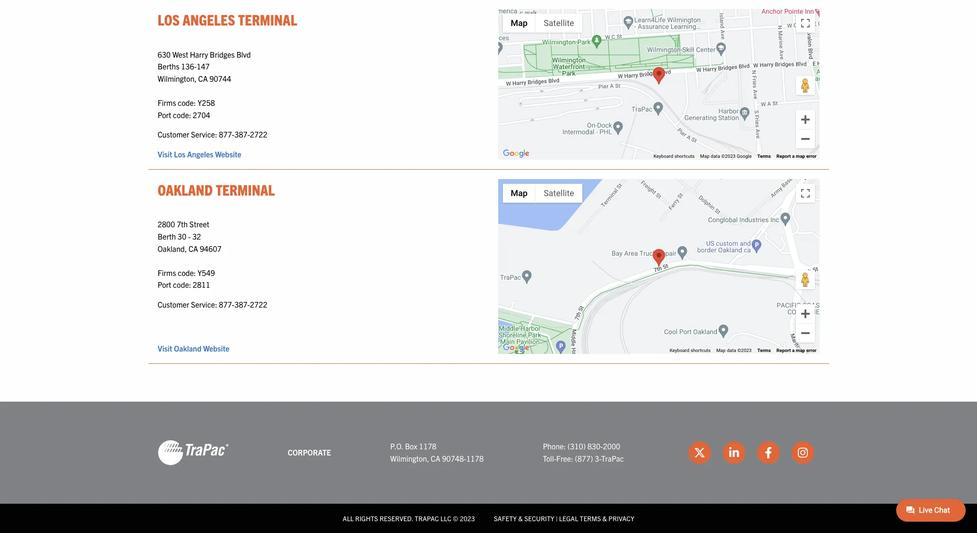 Task type: locate. For each thing, give the bounding box(es) containing it.
customer for oakland
[[158, 300, 189, 309]]

387- for terminal
[[235, 300, 250, 309]]

1 vertical spatial map
[[796, 348, 806, 353]]

& right "safety"
[[519, 514, 523, 523]]

menu bar
[[503, 14, 582, 33], [503, 184, 582, 203]]

0 vertical spatial firms
[[158, 98, 176, 107]]

satellite for los angeles terminal
[[544, 18, 574, 28]]

report a map error
[[777, 154, 817, 159], [777, 348, 817, 353]]

1 menu bar from the top
[[503, 14, 582, 33]]

shortcuts for oakland terminal
[[691, 348, 711, 353]]

0 vertical spatial visit
[[158, 149, 172, 159]]

los down firms code:  y258 port code:  2704
[[174, 149, 186, 159]]

387- for angeles
[[235, 130, 250, 139]]

2 terms link from the top
[[758, 348, 771, 353]]

1 error from the top
[[807, 154, 817, 159]]

keyboard shortcuts button for los angeles terminal
[[654, 153, 695, 160]]

1 report a map error link from the top
[[777, 154, 817, 159]]

1 vertical spatial website
[[203, 344, 230, 353]]

corporate image
[[158, 440, 229, 466]]

1 google image from the top
[[501, 148, 532, 160]]

0 vertical spatial wilmington,
[[158, 74, 197, 83]]

1 vertical spatial terms
[[758, 348, 771, 353]]

google image for oakland terminal
[[501, 342, 532, 354]]

1 vertical spatial keyboard
[[670, 348, 690, 353]]

1 vertical spatial keyboard shortcuts button
[[670, 347, 711, 354]]

visit los angeles website link
[[158, 149, 241, 159]]

1 horizontal spatial 1178
[[467, 454, 484, 463]]

firms inside firms code:  y258 port code:  2704
[[158, 98, 176, 107]]

angeles up "harry"
[[183, 10, 235, 29]]

map button
[[503, 14, 536, 33], [503, 184, 536, 203]]

ca down 32
[[189, 244, 198, 253]]

2 satellite button from the top
[[536, 184, 582, 203]]

visit for oakland terminal
[[158, 344, 172, 353]]

1 firms from the top
[[158, 98, 176, 107]]

2 map from the top
[[796, 348, 806, 353]]

0 vertical spatial data
[[711, 154, 720, 159]]

1 vertical spatial map button
[[503, 184, 536, 203]]

2722 for angeles
[[250, 130, 267, 139]]

1 vertical spatial 387-
[[235, 300, 250, 309]]

terms link right the 'google'
[[758, 154, 771, 159]]

wilmington, down box
[[390, 454, 429, 463]]

data
[[711, 154, 720, 159], [727, 348, 737, 353]]

0 vertical spatial keyboard shortcuts
[[654, 154, 695, 159]]

2 port from the top
[[158, 280, 171, 290]]

1 vertical spatial data
[[727, 348, 737, 353]]

customer down firms code:  y549 port code:  2811
[[158, 300, 189, 309]]

ca inside p.o. box 1178 wilmington, ca 90748-1178
[[431, 454, 441, 463]]

terms link for oakland terminal
[[758, 348, 771, 353]]

2 2722 from the top
[[250, 300, 267, 309]]

0 vertical spatial 1178
[[419, 442, 437, 451]]

0 vertical spatial keyboard shortcuts button
[[654, 153, 695, 160]]

1 vertical spatial satellite button
[[536, 184, 582, 203]]

website
[[215, 149, 241, 159], [203, 344, 230, 353]]

0 vertical spatial angeles
[[183, 10, 235, 29]]

los angeles terminal
[[158, 10, 297, 29]]

map data ©2023 google
[[701, 154, 752, 159]]

2 vertical spatial ca
[[431, 454, 441, 463]]

0 vertical spatial ca
[[198, 74, 208, 83]]

0 vertical spatial map
[[796, 154, 806, 159]]

2 map button from the top
[[503, 184, 536, 203]]

0 vertical spatial port
[[158, 110, 171, 120]]

firms code:  y549 port code:  2811
[[158, 268, 215, 290]]

2 satellite from the top
[[544, 188, 574, 198]]

1 report from the top
[[777, 154, 791, 159]]

1 customer service: 877-387-2722 from the top
[[158, 130, 267, 139]]

2 report a map error from the top
[[777, 348, 817, 353]]

2 firms from the top
[[158, 268, 176, 277]]

1 vertical spatial keyboard shortcuts
[[670, 348, 711, 353]]

shortcuts
[[675, 154, 695, 159], [691, 348, 711, 353]]

2 google image from the top
[[501, 342, 532, 354]]

& left privacy
[[603, 514, 607, 523]]

2 report from the top
[[777, 348, 791, 353]]

0 horizontal spatial 1178
[[419, 442, 437, 451]]

1 vertical spatial satellite
[[544, 188, 574, 198]]

ca down 147
[[198, 74, 208, 83]]

llc
[[441, 514, 452, 523]]

map for map data ©2023 google
[[701, 154, 710, 159]]

1 vertical spatial report a map error link
[[777, 348, 817, 353]]

port for oakland terminal
[[158, 280, 171, 290]]

1 horizontal spatial ©2023
[[738, 348, 752, 353]]

toll-
[[543, 454, 557, 463]]

1 report a map error from the top
[[777, 154, 817, 159]]

2722
[[250, 130, 267, 139], [250, 300, 267, 309]]

2 menu bar from the top
[[503, 184, 582, 203]]

0 vertical spatial 877-
[[219, 130, 235, 139]]

map for los angeles terminal map "popup button"
[[511, 18, 528, 28]]

los
[[158, 10, 180, 29], [174, 149, 186, 159]]

map for map data ©2023
[[717, 348, 726, 353]]

0 horizontal spatial data
[[711, 154, 720, 159]]

terms right legal
[[580, 514, 601, 523]]

|
[[556, 514, 558, 523]]

0 horizontal spatial ©2023
[[722, 154, 736, 159]]

wilmington, inside the 630 west harry bridges blvd berths 136-147 wilmington, ca 90744
[[158, 74, 197, 83]]

(310)
[[568, 442, 586, 451]]

1 satellite from the top
[[544, 18, 574, 28]]

0 vertical spatial report a map error link
[[777, 154, 817, 159]]

30
[[178, 232, 186, 241]]

report a map error link
[[777, 154, 817, 159], [777, 348, 817, 353]]

2 customer from the top
[[158, 300, 189, 309]]

0 horizontal spatial wilmington,
[[158, 74, 197, 83]]

0 vertical spatial satellite button
[[536, 14, 582, 33]]

0 vertical spatial keyboard
[[654, 154, 674, 159]]

firms down the berths on the left of the page
[[158, 98, 176, 107]]

oakland terminal
[[158, 180, 275, 199]]

877-
[[219, 130, 235, 139], [219, 300, 235, 309]]

keyboard shortcuts for oakland terminal
[[670, 348, 711, 353]]

1 vertical spatial visit
[[158, 344, 172, 353]]

error for los angeles terminal
[[807, 154, 817, 159]]

google image
[[501, 148, 532, 160], [501, 342, 532, 354]]

1 a from the top
[[792, 154, 795, 159]]

0 horizontal spatial &
[[519, 514, 523, 523]]

privacy
[[609, 514, 635, 523]]

terms link right map data ©2023
[[758, 348, 771, 353]]

1 vertical spatial ©2023
[[738, 348, 752, 353]]

2 877- from the top
[[219, 300, 235, 309]]

0 vertical spatial 387-
[[235, 130, 250, 139]]

0 vertical spatial map button
[[503, 14, 536, 33]]

error
[[807, 154, 817, 159], [807, 348, 817, 353]]

keyboard shortcuts for los angeles terminal
[[654, 154, 695, 159]]

report a map error for los angeles terminal
[[777, 154, 817, 159]]

customer down firms code:  y258 port code:  2704
[[158, 130, 189, 139]]

1 vertical spatial 2722
[[250, 300, 267, 309]]

2 vertical spatial terms
[[580, 514, 601, 523]]

&
[[519, 514, 523, 523], [603, 514, 607, 523]]

1 vertical spatial ca
[[189, 244, 198, 253]]

0 vertical spatial a
[[792, 154, 795, 159]]

1 terms link from the top
[[758, 154, 771, 159]]

1 customer from the top
[[158, 130, 189, 139]]

0 vertical spatial report
[[777, 154, 791, 159]]

1 vertical spatial google image
[[501, 342, 532, 354]]

a
[[792, 154, 795, 159], [792, 348, 795, 353]]

keyboard shortcuts button
[[654, 153, 695, 160], [670, 347, 711, 354]]

1 vertical spatial port
[[158, 280, 171, 290]]

service: down 2811
[[191, 300, 217, 309]]

387-
[[235, 130, 250, 139], [235, 300, 250, 309]]

0 vertical spatial ©2023
[[722, 154, 736, 159]]

3-
[[595, 454, 602, 463]]

map
[[511, 18, 528, 28], [701, 154, 710, 159], [511, 188, 528, 198], [717, 348, 726, 353]]

1 vertical spatial customer
[[158, 300, 189, 309]]

wilmington, inside p.o. box 1178 wilmington, ca 90748-1178
[[390, 454, 429, 463]]

customer service: 877-387-2722 down 2811
[[158, 300, 267, 309]]

customer
[[158, 130, 189, 139], [158, 300, 189, 309]]

630 west harry bridges blvd berths 136-147 wilmington, ca 90744
[[158, 50, 251, 83]]

west
[[172, 50, 188, 59]]

0 vertical spatial website
[[215, 149, 241, 159]]

1 387- from the top
[[235, 130, 250, 139]]

0 vertical spatial menu bar
[[503, 14, 582, 33]]

1 vertical spatial menu bar
[[503, 184, 582, 203]]

visit los angeles website
[[158, 149, 241, 159]]

0 vertical spatial customer
[[158, 130, 189, 139]]

firms code:  y258 port code:  2704
[[158, 98, 215, 120]]

1 vertical spatial service:
[[191, 300, 217, 309]]

1 vertical spatial terms link
[[758, 348, 771, 353]]

footer
[[0, 402, 978, 533]]

street
[[190, 220, 209, 229]]

visit
[[158, 149, 172, 159], [158, 344, 172, 353]]

0 vertical spatial customer service: 877-387-2722
[[158, 130, 267, 139]]

0 vertical spatial google image
[[501, 148, 532, 160]]

angeles up oakland terminal
[[187, 149, 213, 159]]

visit oakland website
[[158, 344, 230, 353]]

terms right map data ©2023
[[758, 348, 771, 353]]

1 visit from the top
[[158, 149, 172, 159]]

service:
[[191, 130, 217, 139], [191, 300, 217, 309]]

wilmington,
[[158, 74, 197, 83], [390, 454, 429, 463]]

map
[[796, 154, 806, 159], [796, 348, 806, 353]]

1 vertical spatial customer service: 877-387-2722
[[158, 300, 267, 309]]

los up 630
[[158, 10, 180, 29]]

1 satellite button from the top
[[536, 14, 582, 33]]

2 387- from the top
[[235, 300, 250, 309]]

port
[[158, 110, 171, 120], [158, 280, 171, 290]]

customer service: 877-387-2722
[[158, 130, 267, 139], [158, 300, 267, 309]]

satellite button
[[536, 14, 582, 33], [536, 184, 582, 203]]

footer containing p.o. box 1178
[[0, 402, 978, 533]]

satellite for oakland terminal
[[544, 188, 574, 198]]

0 vertical spatial shortcuts
[[675, 154, 695, 159]]

1178
[[419, 442, 437, 451], [467, 454, 484, 463]]

terminal
[[238, 10, 297, 29], [216, 180, 275, 199]]

2722 for terminal
[[250, 300, 267, 309]]

terms link
[[758, 154, 771, 159], [758, 348, 771, 353]]

shortcuts for los angeles terminal
[[675, 154, 695, 159]]

2 service: from the top
[[191, 300, 217, 309]]

2800
[[158, 220, 175, 229]]

satellite
[[544, 18, 574, 28], [544, 188, 574, 198]]

1 port from the top
[[158, 110, 171, 120]]

2 customer service: 877-387-2722 from the top
[[158, 300, 267, 309]]

0 vertical spatial error
[[807, 154, 817, 159]]

0 vertical spatial terms
[[758, 154, 771, 159]]

0 vertical spatial report a map error
[[777, 154, 817, 159]]

terms inside footer
[[580, 514, 601, 523]]

port left 2704
[[158, 110, 171, 120]]

oakland
[[158, 180, 213, 199], [174, 344, 201, 353]]

harry
[[190, 50, 208, 59]]

90744
[[210, 74, 231, 83]]

main content
[[148, 0, 920, 373]]

port inside firms code:  y549 port code:  2811
[[158, 280, 171, 290]]

2 report a map error link from the top
[[777, 348, 817, 353]]

box
[[405, 442, 418, 451]]

©
[[453, 514, 458, 523]]

1 2722 from the top
[[250, 130, 267, 139]]

firms inside firms code:  y549 port code:  2811
[[158, 268, 176, 277]]

phone: (310) 830-2000 toll-free: (877) 3-trapac
[[543, 442, 624, 463]]

code:
[[178, 98, 196, 107], [173, 110, 191, 120], [178, 268, 196, 277], [173, 280, 191, 290]]

service: for terminal
[[191, 300, 217, 309]]

1 877- from the top
[[219, 130, 235, 139]]

report
[[777, 154, 791, 159], [777, 348, 791, 353]]

0 vertical spatial oakland
[[158, 180, 213, 199]]

1 vertical spatial report a map error
[[777, 348, 817, 353]]

0 vertical spatial satellite
[[544, 18, 574, 28]]

terms right the 'google'
[[758, 154, 771, 159]]

2 visit from the top
[[158, 344, 172, 353]]

wilmington, down the berths on the left of the page
[[158, 74, 197, 83]]

0 vertical spatial terms link
[[758, 154, 771, 159]]

report a map error for oakland terminal
[[777, 348, 817, 353]]

blvd
[[237, 50, 251, 59]]

shortcuts left map data ©2023 google
[[675, 154, 695, 159]]

customer service: 877-387-2722 down 2704
[[158, 130, 267, 139]]

1 map from the top
[[796, 154, 806, 159]]

ca
[[198, 74, 208, 83], [189, 244, 198, 253], [431, 454, 441, 463]]

port left 2811
[[158, 280, 171, 290]]

1 vertical spatial firms
[[158, 268, 176, 277]]

terms
[[758, 154, 771, 159], [758, 348, 771, 353], [580, 514, 601, 523]]

ca left 90748-
[[431, 454, 441, 463]]

1 horizontal spatial &
[[603, 514, 607, 523]]

map for map "popup button" associated with oakland terminal
[[511, 188, 528, 198]]

keyboard shortcuts
[[654, 154, 695, 159], [670, 348, 711, 353]]

2 error from the top
[[807, 348, 817, 353]]

all
[[343, 514, 354, 523]]

2 a from the top
[[792, 348, 795, 353]]

port inside firms code:  y258 port code:  2704
[[158, 110, 171, 120]]

©2023
[[722, 154, 736, 159], [738, 348, 752, 353]]

1 vertical spatial error
[[807, 348, 817, 353]]

customer service: 877-387-2722 for angeles
[[158, 130, 267, 139]]

customer for los
[[158, 130, 189, 139]]

1 vertical spatial wilmington,
[[390, 454, 429, 463]]

1 horizontal spatial wilmington,
[[390, 454, 429, 463]]

code: up 2811
[[178, 268, 196, 277]]

firms
[[158, 98, 176, 107], [158, 268, 176, 277]]

0 vertical spatial service:
[[191, 130, 217, 139]]

630
[[158, 50, 171, 59]]

angeles
[[183, 10, 235, 29], [187, 149, 213, 159]]

map region
[[436, 0, 920, 217], [464, 119, 827, 361]]

1 vertical spatial report
[[777, 348, 791, 353]]

legal
[[559, 514, 579, 523]]

firms for los angeles terminal
[[158, 98, 176, 107]]

visit for los angeles terminal
[[158, 149, 172, 159]]

ca inside "2800 7th street berth 30 - 32 oakland, ca 94607"
[[189, 244, 198, 253]]

1 service: from the top
[[191, 130, 217, 139]]

firms down oakland,
[[158, 268, 176, 277]]

0 vertical spatial 2722
[[250, 130, 267, 139]]

google image for los angeles terminal
[[501, 148, 532, 160]]

service: down 2704
[[191, 130, 217, 139]]

shortcuts left map data ©2023
[[691, 348, 711, 353]]

1 horizontal spatial data
[[727, 348, 737, 353]]

trapac
[[602, 454, 624, 463]]

1 vertical spatial shortcuts
[[691, 348, 711, 353]]

code: up 2704
[[178, 98, 196, 107]]

1 map button from the top
[[503, 14, 536, 33]]

1 vertical spatial 877-
[[219, 300, 235, 309]]

keyboard
[[654, 154, 674, 159], [670, 348, 690, 353]]

1 vertical spatial a
[[792, 348, 795, 353]]

-
[[188, 232, 191, 241]]



Task type: describe. For each thing, give the bounding box(es) containing it.
report a map error link for los angeles terminal
[[777, 154, 817, 159]]

berth
[[158, 232, 176, 241]]

830-
[[588, 442, 603, 451]]

147
[[197, 62, 210, 71]]

1 vertical spatial oakland
[[174, 344, 201, 353]]

7th
[[177, 220, 188, 229]]

1 vertical spatial los
[[174, 149, 186, 159]]

free:
[[557, 454, 574, 463]]

port for los angeles terminal
[[158, 110, 171, 120]]

map for oakland terminal
[[796, 348, 806, 353]]

report a map error link for oakland terminal
[[777, 348, 817, 353]]

y258
[[198, 98, 215, 107]]

map data ©2023
[[717, 348, 752, 353]]

2000
[[603, 442, 621, 451]]

2 & from the left
[[603, 514, 607, 523]]

safety
[[494, 514, 517, 523]]

1 vertical spatial 1178
[[467, 454, 484, 463]]

map for los angeles terminal
[[796, 154, 806, 159]]

security
[[525, 514, 555, 523]]

customer service: 877-387-2722 for terminal
[[158, 300, 267, 309]]

0 vertical spatial terminal
[[238, 10, 297, 29]]

map region for oakland terminal
[[464, 119, 827, 361]]

trapac
[[415, 514, 439, 523]]

877- for terminal
[[219, 300, 235, 309]]

satellite button for los angeles terminal
[[536, 14, 582, 33]]

2023
[[460, 514, 475, 523]]

corporate
[[288, 448, 331, 457]]

firms for oakland terminal
[[158, 268, 176, 277]]

reserved.
[[380, 514, 413, 523]]

1 vertical spatial terminal
[[216, 180, 275, 199]]

keyboard for oakland terminal
[[670, 348, 690, 353]]

code: left 2811
[[173, 280, 191, 290]]

safety & security | legal terms & privacy
[[494, 514, 635, 523]]

map region for los angeles terminal
[[436, 0, 920, 217]]

main content containing los angeles terminal
[[148, 0, 920, 373]]

2704
[[193, 110, 210, 120]]

136-
[[181, 62, 197, 71]]

1 vertical spatial angeles
[[187, 149, 213, 159]]

safety & security link
[[494, 514, 555, 523]]

report for oakland terminal
[[777, 348, 791, 353]]

2811
[[193, 280, 210, 290]]

report for los angeles terminal
[[777, 154, 791, 159]]

satellite button for oakland terminal
[[536, 184, 582, 203]]

32
[[192, 232, 201, 241]]

0 vertical spatial los
[[158, 10, 180, 29]]

code: left 2704
[[173, 110, 191, 120]]

©2023 for los angeles terminal
[[722, 154, 736, 159]]

©2023 for oakland terminal
[[738, 348, 752, 353]]

map button for oakland terminal
[[503, 184, 536, 203]]

a for oakland terminal
[[792, 348, 795, 353]]

p.o. box 1178 wilmington, ca 90748-1178
[[390, 442, 484, 463]]

94607
[[200, 244, 222, 253]]

berths
[[158, 62, 179, 71]]

phone:
[[543, 442, 566, 451]]

all rights reserved. trapac llc © 2023
[[343, 514, 475, 523]]

keyboard shortcuts button for oakland terminal
[[670, 347, 711, 354]]

877- for angeles
[[219, 130, 235, 139]]

legal terms & privacy link
[[559, 514, 635, 523]]

map button for los angeles terminal
[[503, 14, 536, 33]]

(877)
[[575, 454, 593, 463]]

terms for los angeles terminal
[[758, 154, 771, 159]]

1 & from the left
[[519, 514, 523, 523]]

visit oakland website link
[[158, 344, 230, 353]]

keyboard for los angeles terminal
[[654, 154, 674, 159]]

p.o.
[[390, 442, 403, 451]]

menu bar for los angeles terminal
[[503, 14, 582, 33]]

data for oakland terminal
[[727, 348, 737, 353]]

ca inside the 630 west harry bridges blvd berths 136-147 wilmington, ca 90744
[[198, 74, 208, 83]]

90748-
[[442, 454, 467, 463]]

service: for angeles
[[191, 130, 217, 139]]

rights
[[355, 514, 378, 523]]

terms link for los angeles terminal
[[758, 154, 771, 159]]

google
[[737, 154, 752, 159]]

a for los angeles terminal
[[792, 154, 795, 159]]

y549
[[198, 268, 215, 277]]

bridges
[[210, 50, 235, 59]]

menu bar for oakland terminal
[[503, 184, 582, 203]]

2800 7th street berth 30 - 32 oakland, ca 94607
[[158, 220, 222, 253]]

error for oakland terminal
[[807, 348, 817, 353]]

data for los angeles terminal
[[711, 154, 720, 159]]

terms for oakland terminal
[[758, 348, 771, 353]]

oakland,
[[158, 244, 187, 253]]



Task type: vqa. For each thing, say whether or not it's contained in the screenshot.
Report a map error corresponding to Oakland Terminal
yes



